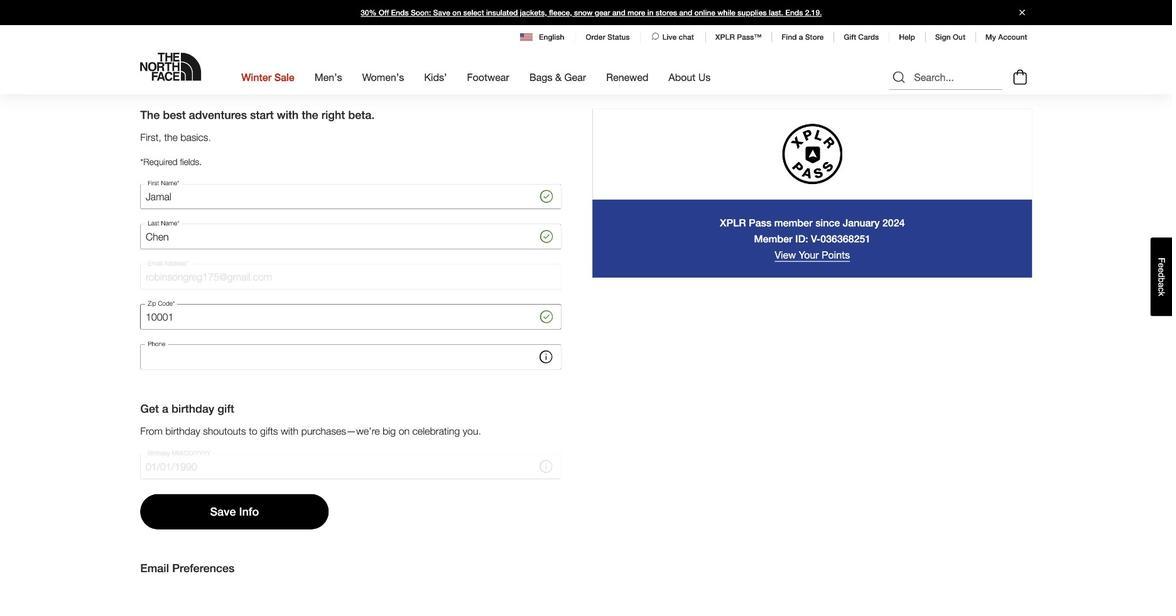 Task type: describe. For each thing, give the bounding box(es) containing it.
close image
[[1014, 10, 1030, 15]]

view cart image
[[1010, 68, 1030, 87]]



Task type: locate. For each thing, give the bounding box(es) containing it.
the north face home page image
[[140, 53, 201, 81]]

Phone telephone field
[[140, 345, 561, 370]]

info image
[[537, 348, 555, 366]]

None text field
[[140, 184, 561, 209], [140, 224, 561, 249], [140, 264, 561, 289], [140, 304, 561, 330], [140, 184, 561, 209], [140, 224, 561, 249], [140, 264, 561, 289], [140, 304, 561, 330]]

info image
[[537, 458, 555, 475]]

MM/DD/YYYY text field
[[140, 454, 561, 479]]

search all image
[[892, 70, 907, 85]]

Search search field
[[889, 65, 1002, 90]]



Task type: vqa. For each thing, say whether or not it's contained in the screenshot.
e
no



